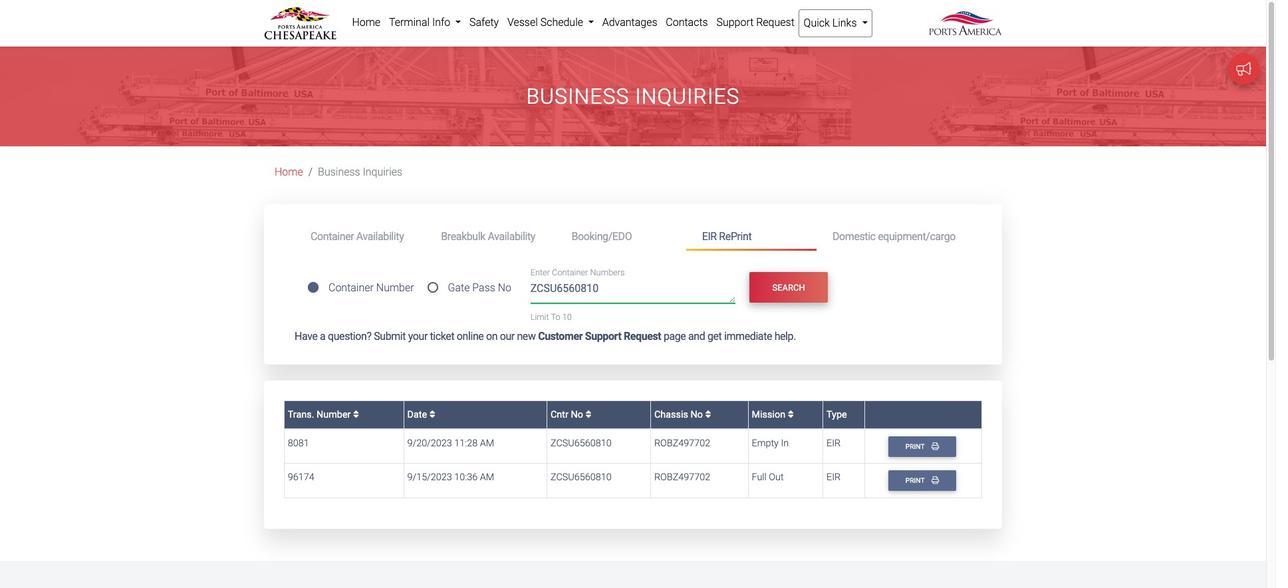 Task type: locate. For each thing, give the bounding box(es) containing it.
0 horizontal spatial home
[[275, 166, 303, 179]]

1 vertical spatial print
[[906, 476, 927, 485]]

reprint
[[719, 230, 752, 243]]

0 vertical spatial zcsu6560810
[[551, 437, 612, 449]]

0 horizontal spatial sort image
[[586, 410, 592, 419]]

breakbulk availability
[[441, 230, 535, 243]]

am for 9/20/2023 11:28 am
[[480, 437, 494, 449]]

sort image up in
[[788, 410, 794, 419]]

contacts
[[666, 16, 708, 29]]

equipment/cargo
[[878, 230, 956, 243]]

10
[[563, 312, 572, 322]]

sort image inside mission 'link'
[[788, 410, 794, 419]]

breakbulk
[[441, 230, 486, 243]]

1 vertical spatial eir
[[827, 437, 841, 449]]

0 vertical spatial am
[[480, 437, 494, 449]]

1 vertical spatial home
[[275, 166, 303, 179]]

sort image up 9/20/2023
[[429, 410, 435, 419]]

0 horizontal spatial inquiries
[[363, 166, 403, 179]]

sort image right chassis
[[705, 410, 711, 419]]

no for cntr no
[[571, 409, 583, 420]]

1 vertical spatial zcsu6560810
[[551, 472, 612, 483]]

1 availability from the left
[[356, 230, 404, 243]]

1 vertical spatial container
[[552, 268, 588, 278]]

date link
[[407, 409, 435, 420]]

0 horizontal spatial home link
[[275, 166, 303, 179]]

10:36
[[455, 472, 478, 483]]

2 horizontal spatial no
[[691, 409, 703, 420]]

have a question? submit your ticket online on our new customer support request page and get immediate help.
[[295, 330, 796, 343]]

date
[[407, 409, 429, 420]]

1 horizontal spatial availability
[[488, 230, 535, 243]]

request
[[756, 16, 795, 29], [624, 330, 661, 343]]

chassis no link
[[655, 409, 711, 420]]

2 zcsu6560810 from the top
[[551, 472, 612, 483]]

0 vertical spatial request
[[756, 16, 795, 29]]

2 horizontal spatial sort image
[[705, 410, 711, 419]]

1 horizontal spatial number
[[376, 282, 414, 294]]

2 print link from the top
[[889, 470, 956, 491]]

limit to 10
[[531, 312, 572, 322]]

sort image inside the trans. number link
[[353, 410, 359, 419]]

zcsu6560810 for 9/15/2023 10:36 am
[[551, 472, 612, 483]]

ticket
[[430, 330, 455, 343]]

print image
[[932, 476, 939, 484]]

eir inside eir reprint link
[[702, 230, 717, 243]]

1 print from the top
[[906, 442, 927, 451]]

1 vertical spatial business
[[318, 166, 360, 179]]

print link down print image
[[889, 470, 956, 491]]

print for out
[[906, 476, 927, 485]]

0 vertical spatial business
[[526, 84, 630, 109]]

0 vertical spatial home link
[[348, 9, 385, 36]]

1 vertical spatial home link
[[275, 166, 303, 179]]

1 horizontal spatial request
[[756, 16, 795, 29]]

support
[[717, 16, 754, 29], [585, 330, 622, 343]]

eir for empty in
[[827, 437, 841, 449]]

0 vertical spatial container
[[311, 230, 354, 243]]

zcsu6560810
[[551, 437, 612, 449], [551, 472, 612, 483]]

print link
[[889, 436, 956, 457], [889, 470, 956, 491]]

availability up the container number
[[356, 230, 404, 243]]

2 sort image from the left
[[788, 410, 794, 419]]

pass
[[472, 282, 495, 294]]

availability
[[356, 230, 404, 243], [488, 230, 535, 243]]

eir right out
[[827, 472, 841, 483]]

0 horizontal spatial number
[[317, 409, 351, 420]]

0 horizontal spatial request
[[624, 330, 661, 343]]

search button
[[750, 272, 828, 303]]

1 horizontal spatial inquiries
[[635, 84, 740, 109]]

am right 10:36
[[480, 472, 494, 483]]

sort image
[[586, 410, 592, 419], [788, 410, 794, 419]]

2 vertical spatial container
[[329, 282, 374, 294]]

Enter Container Numbers text field
[[531, 281, 736, 303]]

1 robz497702 from the top
[[655, 437, 711, 449]]

chassis no
[[655, 409, 705, 420]]

container
[[311, 230, 354, 243], [552, 268, 588, 278], [329, 282, 374, 294]]

sort image inside cntr no link
[[586, 410, 592, 419]]

no right cntr
[[571, 409, 583, 420]]

9/20/2023 11:28 am
[[407, 437, 494, 449]]

container up the container number
[[311, 230, 354, 243]]

empty in
[[752, 437, 789, 449]]

1 print link from the top
[[889, 436, 956, 457]]

no right chassis
[[691, 409, 703, 420]]

print link for empty in
[[889, 436, 956, 457]]

print left print image
[[906, 442, 927, 451]]

number right trans. at the bottom left of page
[[317, 409, 351, 420]]

1 horizontal spatial sort image
[[429, 410, 435, 419]]

am
[[480, 437, 494, 449], [480, 472, 494, 483]]

0 horizontal spatial support
[[585, 330, 622, 343]]

2 availability from the left
[[488, 230, 535, 243]]

limit
[[531, 312, 549, 322]]

2 sort image from the left
[[429, 410, 435, 419]]

3 sort image from the left
[[705, 410, 711, 419]]

1 horizontal spatial home link
[[348, 9, 385, 36]]

home
[[352, 16, 381, 29], [275, 166, 303, 179]]

container number
[[329, 282, 414, 294]]

no right pass
[[498, 282, 512, 294]]

robz497702
[[655, 437, 711, 449], [655, 472, 711, 483]]

breakbulk availability link
[[425, 224, 556, 249]]

1 horizontal spatial business inquiries
[[526, 84, 740, 109]]

sort image inside chassis no link
[[705, 410, 711, 419]]

0 vertical spatial support
[[717, 16, 754, 29]]

print left print icon
[[906, 476, 927, 485]]

1 horizontal spatial no
[[571, 409, 583, 420]]

no
[[498, 282, 512, 294], [571, 409, 583, 420], [691, 409, 703, 420]]

support right customer
[[585, 330, 622, 343]]

availability up enter
[[488, 230, 535, 243]]

gate pass no
[[448, 282, 512, 294]]

0 vertical spatial eir
[[702, 230, 717, 243]]

have
[[295, 330, 318, 343]]

eir down 'type'
[[827, 437, 841, 449]]

print link up print icon
[[889, 436, 956, 457]]

am right 11:28
[[480, 437, 494, 449]]

1 horizontal spatial support
[[717, 16, 754, 29]]

eir
[[702, 230, 717, 243], [827, 437, 841, 449], [827, 472, 841, 483]]

domestic equipment/cargo link
[[817, 224, 972, 249]]

eir for full out
[[827, 472, 841, 483]]

1 horizontal spatial business
[[526, 84, 630, 109]]

2 robz497702 from the top
[[655, 472, 711, 483]]

96174
[[288, 472, 314, 483]]

enter container numbers
[[531, 268, 625, 278]]

0 vertical spatial number
[[376, 282, 414, 294]]

2 print from the top
[[906, 476, 927, 485]]

zcsu6560810 for 9/20/2023 11:28 am
[[551, 437, 612, 449]]

sort image right trans. at the bottom left of page
[[353, 410, 359, 419]]

1 vertical spatial robz497702
[[655, 472, 711, 483]]

1 vertical spatial print link
[[889, 470, 956, 491]]

sort image inside date link
[[429, 410, 435, 419]]

schedule
[[541, 16, 583, 29]]

1 vertical spatial am
[[480, 472, 494, 483]]

1 sort image from the left
[[586, 410, 592, 419]]

container availability link
[[295, 224, 425, 249]]

advantages link
[[598, 9, 662, 36]]

business inquiries
[[526, 84, 740, 109], [318, 166, 403, 179]]

1 vertical spatial number
[[317, 409, 351, 420]]

0 vertical spatial robz497702
[[655, 437, 711, 449]]

1 sort image from the left
[[353, 410, 359, 419]]

new
[[517, 330, 536, 343]]

1 vertical spatial inquiries
[[363, 166, 403, 179]]

sort image for mission
[[788, 410, 794, 419]]

customer
[[538, 330, 583, 343]]

request inside support request link
[[756, 16, 795, 29]]

0 vertical spatial print link
[[889, 436, 956, 457]]

eir left reprint
[[702, 230, 717, 243]]

0 vertical spatial home
[[352, 16, 381, 29]]

2 vertical spatial eir
[[827, 472, 841, 483]]

quick
[[804, 17, 830, 29]]

1 horizontal spatial sort image
[[788, 410, 794, 419]]

immediate
[[724, 330, 772, 343]]

0 horizontal spatial sort image
[[353, 410, 359, 419]]

your
[[408, 330, 428, 343]]

support right contacts
[[717, 16, 754, 29]]

2 am from the top
[[480, 472, 494, 483]]

container for container availability
[[311, 230, 354, 243]]

number up submit
[[376, 282, 414, 294]]

home link
[[348, 9, 385, 36], [275, 166, 303, 179]]

request left "quick"
[[756, 16, 795, 29]]

support request
[[717, 16, 795, 29]]

print link for full out
[[889, 470, 956, 491]]

request left "page"
[[624, 330, 661, 343]]

9/15/2023 10:36 am
[[407, 472, 494, 483]]

sort image for date
[[429, 410, 435, 419]]

mission link
[[752, 409, 794, 420]]

sort image right cntr
[[586, 410, 592, 419]]

1 vertical spatial business inquiries
[[318, 166, 403, 179]]

full
[[752, 472, 767, 483]]

robz497702 for full
[[655, 472, 711, 483]]

container right enter
[[552, 268, 588, 278]]

sort image for cntr no
[[586, 410, 592, 419]]

our
[[500, 330, 515, 343]]

0 horizontal spatial availability
[[356, 230, 404, 243]]

1 zcsu6560810 from the top
[[551, 437, 612, 449]]

container for container number
[[329, 282, 374, 294]]

1 am from the top
[[480, 437, 494, 449]]

1 vertical spatial support
[[585, 330, 622, 343]]

print for in
[[906, 442, 927, 451]]

number
[[376, 282, 414, 294], [317, 409, 351, 420]]

11:28
[[455, 437, 478, 449]]

support request link
[[712, 9, 799, 36]]

business
[[526, 84, 630, 109], [318, 166, 360, 179]]

print
[[906, 442, 927, 451], [906, 476, 927, 485]]

0 vertical spatial print
[[906, 442, 927, 451]]

domestic equipment/cargo
[[833, 230, 956, 243]]

container up question?
[[329, 282, 374, 294]]

sort image
[[353, 410, 359, 419], [429, 410, 435, 419], [705, 410, 711, 419]]



Task type: describe. For each thing, give the bounding box(es) containing it.
cntr no
[[551, 409, 586, 420]]

sort image for trans. number
[[353, 410, 359, 419]]

advantages
[[602, 16, 658, 29]]

eir reprint
[[702, 230, 752, 243]]

customer support request link
[[538, 330, 661, 343]]

safety link
[[465, 9, 503, 36]]

online
[[457, 330, 484, 343]]

9/20/2023
[[407, 437, 452, 449]]

links
[[833, 17, 857, 29]]

eir reprint link
[[686, 224, 817, 251]]

cntr
[[551, 409, 569, 420]]

print image
[[932, 442, 939, 450]]

chassis
[[655, 409, 688, 420]]

cntr no link
[[551, 409, 592, 420]]

booking/edo
[[572, 230, 632, 243]]

out
[[769, 472, 784, 483]]

availability for container availability
[[356, 230, 404, 243]]

search
[[773, 282, 805, 292]]

numbers
[[590, 268, 625, 278]]

availability for breakbulk availability
[[488, 230, 535, 243]]

trans.
[[288, 409, 314, 420]]

get
[[708, 330, 722, 343]]

quick links link
[[799, 9, 873, 37]]

gate
[[448, 282, 470, 294]]

trans. number link
[[288, 409, 359, 420]]

empty
[[752, 437, 779, 449]]

8081
[[288, 437, 309, 449]]

type
[[827, 409, 847, 420]]

terminal info
[[389, 16, 453, 29]]

a
[[320, 330, 326, 343]]

mission
[[752, 409, 788, 420]]

vessel schedule
[[508, 16, 586, 29]]

full out
[[752, 472, 784, 483]]

page
[[664, 330, 686, 343]]

terminal
[[389, 16, 430, 29]]

1 horizontal spatial home
[[352, 16, 381, 29]]

info
[[432, 16, 451, 29]]

support inside support request link
[[717, 16, 754, 29]]

number for container number
[[376, 282, 414, 294]]

trans. number
[[288, 409, 353, 420]]

0 horizontal spatial business
[[318, 166, 360, 179]]

vessel schedule link
[[503, 9, 598, 36]]

0 horizontal spatial business inquiries
[[318, 166, 403, 179]]

safety
[[470, 16, 499, 29]]

am for 9/15/2023 10:36 am
[[480, 472, 494, 483]]

enter
[[531, 268, 550, 278]]

sort image for chassis no
[[705, 410, 711, 419]]

1 vertical spatial request
[[624, 330, 661, 343]]

domestic
[[833, 230, 876, 243]]

container availability
[[311, 230, 404, 243]]

quick links
[[804, 17, 860, 29]]

no for chassis no
[[691, 409, 703, 420]]

question?
[[328, 330, 372, 343]]

on
[[486, 330, 498, 343]]

number for trans. number
[[317, 409, 351, 420]]

and
[[688, 330, 705, 343]]

0 vertical spatial business inquiries
[[526, 84, 740, 109]]

vessel
[[508, 16, 538, 29]]

submit
[[374, 330, 406, 343]]

0 horizontal spatial no
[[498, 282, 512, 294]]

in
[[781, 437, 789, 449]]

0 vertical spatial inquiries
[[635, 84, 740, 109]]

terminal info link
[[385, 9, 465, 36]]

robz497702 for empty
[[655, 437, 711, 449]]

booking/edo link
[[556, 224, 686, 249]]

9/15/2023
[[407, 472, 452, 483]]

contacts link
[[662, 9, 712, 36]]

help.
[[775, 330, 796, 343]]

to
[[551, 312, 561, 322]]



Task type: vqa. For each thing, say whether or not it's contained in the screenshot.
bottom is
no



